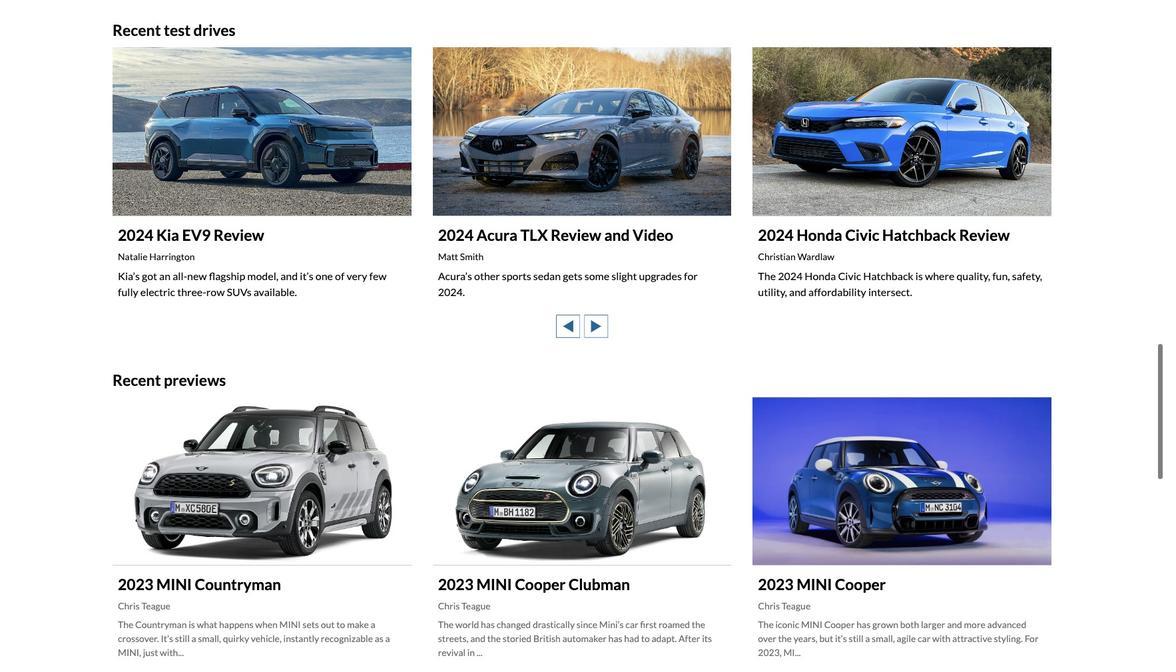 Task type: locate. For each thing, give the bounding box(es) containing it.
and inside 2024 acura tlx review and video matt smith
[[605, 226, 630, 244]]

the up the its
[[692, 620, 706, 631]]

and inside the world has changed drastically since mini's car first roamed the streets, and the storied british automaker has had to adapt. after its revival in ...
[[471, 634, 486, 645]]

review inside 2024 acura tlx review and video matt smith
[[551, 226, 602, 244]]

2 horizontal spatial review
[[960, 226, 1010, 244]]

with
[[933, 634, 951, 645]]

0 horizontal spatial chris teague link
[[118, 601, 170, 612]]

affordability
[[809, 286, 867, 298]]

civic up the 2024 honda civic hatchback is where quality, fun, safety, utility, and affordability intersect.
[[846, 226, 880, 244]]

the inside the world has changed drastically since mini's car first roamed the streets, and the storied british automaker has had to adapt. after its revival in ...
[[438, 620, 454, 631]]

ev9
[[182, 226, 211, 244]]

1 horizontal spatial 2023
[[438, 576, 474, 595]]

mini inside '2023 mini cooper chris teague'
[[797, 576, 832, 595]]

chris teague link up iconic
[[758, 601, 811, 612]]

mini inside 2023 mini countryman chris teague
[[156, 576, 192, 595]]

still right but
[[849, 634, 864, 645]]

car
[[626, 620, 639, 631], [918, 634, 931, 645]]

0 vertical spatial car
[[626, 620, 639, 631]]

0 vertical spatial hatchback
[[883, 226, 957, 244]]

the up the utility,
[[758, 270, 776, 282]]

chris teague link up world
[[438, 601, 491, 612]]

few
[[369, 270, 387, 282]]

recent test drives
[[113, 21, 236, 40]]

2024 for 2024 acura tlx review and video
[[438, 226, 474, 244]]

2023 mini cooper chris teague
[[758, 576, 886, 612]]

a
[[371, 620, 376, 631], [192, 634, 196, 645], [385, 634, 390, 645], [866, 634, 870, 645]]

3 chris teague link from the left
[[758, 601, 811, 612]]

2024 inside 2024 acura tlx review and video matt smith
[[438, 226, 474, 244]]

1 horizontal spatial still
[[849, 634, 864, 645]]

countryman up happens
[[195, 576, 281, 595]]

and inside the iconic mini cooper has grown both larger and more advanced over the years, but it's still a small, agile car with attractive styling. for 2023, mi...
[[948, 620, 963, 631]]

1 review from the left
[[214, 226, 264, 244]]

3 review from the left
[[960, 226, 1010, 244]]

1 horizontal spatial is
[[916, 270, 923, 282]]

of
[[335, 270, 345, 282]]

3 chris from the left
[[758, 601, 780, 612]]

0 vertical spatial honda
[[797, 226, 843, 244]]

harrington
[[149, 251, 195, 262]]

the up crossover.
[[118, 620, 134, 631]]

1 2023 from the left
[[118, 576, 153, 595]]

and left the video
[[605, 226, 630, 244]]

recent left test
[[113, 21, 161, 40]]

smith
[[460, 251, 484, 262]]

mini up changed
[[477, 576, 512, 595]]

recent for recent previews
[[113, 371, 161, 390]]

mini inside 2023 mini cooper clubman chris teague
[[477, 576, 512, 595]]

teague for 2023 mini cooper
[[782, 601, 811, 612]]

a right make
[[371, 620, 376, 631]]

0 horizontal spatial 2023
[[118, 576, 153, 595]]

chris inside 2023 mini cooper clubman chris teague
[[438, 601, 460, 612]]

chris for 2023 mini cooper
[[758, 601, 780, 612]]

new
[[187, 270, 207, 282]]

0 vertical spatial it's
[[300, 270, 314, 282]]

teague up iconic
[[782, 601, 811, 612]]

2 horizontal spatial the
[[779, 634, 792, 645]]

to inside the countryman is what happens when mini sets out to make a crossover. it's still a small, quirky vehicle, instantly recognizable as a mini, just with...
[[337, 620, 345, 631]]

when
[[255, 620, 278, 631]]

roamed
[[659, 620, 690, 631]]

teague inside 2023 mini cooper clubman chris teague
[[462, 601, 491, 612]]

car up had
[[626, 620, 639, 631]]

to right had
[[641, 634, 650, 645]]

0 horizontal spatial teague
[[141, 601, 170, 612]]

0 horizontal spatial is
[[189, 620, 195, 631]]

the down iconic
[[779, 634, 792, 645]]

to
[[337, 620, 345, 631], [641, 634, 650, 645]]

2024 kia ev9 review image
[[113, 48, 412, 216]]

acura's other sports sedan gets some slight upgrades for 2024.
[[438, 270, 698, 298]]

1 horizontal spatial it's
[[835, 634, 847, 645]]

row
[[206, 286, 225, 298]]

and right the utility,
[[790, 286, 807, 298]]

2024 up natalie
[[118, 226, 153, 244]]

to inside the world has changed drastically since mini's car first roamed the streets, and the storied british automaker has had to adapt. after its revival in ...
[[641, 634, 650, 645]]

1 horizontal spatial chris
[[438, 601, 460, 612]]

countryman up it's
[[135, 620, 187, 631]]

review up gets
[[551, 226, 602, 244]]

0 horizontal spatial car
[[626, 620, 639, 631]]

honda inside 2024 honda civic hatchback review christian wardlaw
[[797, 226, 843, 244]]

the up over
[[758, 620, 774, 631]]

upgrades
[[639, 270, 682, 282]]

1 vertical spatial civic
[[838, 270, 862, 282]]

1 horizontal spatial countryman
[[195, 576, 281, 595]]

the inside the iconic mini cooper has grown both larger and more advanced over the years, but it's still a small, agile car with attractive styling. for 2023, mi...
[[758, 620, 774, 631]]

2023 inside 2023 mini countryman chris teague
[[118, 576, 153, 595]]

2 horizontal spatial has
[[857, 620, 871, 631]]

review inside 2024 kia ev9 review natalie harrington
[[214, 226, 264, 244]]

christian
[[758, 251, 796, 262]]

2024 down the christian
[[778, 270, 803, 282]]

teague inside '2023 mini cooper chris teague'
[[782, 601, 811, 612]]

review up quality,
[[960, 226, 1010, 244]]

civic up affordability
[[838, 270, 862, 282]]

cooper up but
[[825, 620, 855, 631]]

cooper up grown
[[835, 576, 886, 595]]

2024 honda civic hatchback review christian wardlaw
[[758, 226, 1010, 262]]

2023 inside '2023 mini cooper chris teague'
[[758, 576, 794, 595]]

is
[[916, 270, 923, 282], [189, 620, 195, 631]]

chris up world
[[438, 601, 460, 612]]

2 chris teague link from the left
[[438, 601, 491, 612]]

utility,
[[758, 286, 788, 298]]

2023 inside 2023 mini cooper clubman chris teague
[[438, 576, 474, 595]]

2023 up crossover.
[[118, 576, 153, 595]]

0 horizontal spatial the
[[487, 634, 501, 645]]

1 vertical spatial honda
[[805, 270, 836, 282]]

1 vertical spatial hatchback
[[864, 270, 914, 282]]

0 horizontal spatial still
[[175, 634, 190, 645]]

a left agile
[[866, 634, 870, 645]]

chris inside 2023 mini countryman chris teague
[[118, 601, 140, 612]]

1 still from the left
[[175, 634, 190, 645]]

wardlaw
[[798, 251, 835, 262]]

2023
[[118, 576, 153, 595], [438, 576, 474, 595], [758, 576, 794, 595]]

quality,
[[957, 270, 991, 282]]

2024 inside 2024 kia ev9 review natalie harrington
[[118, 226, 153, 244]]

mini up it's
[[156, 576, 192, 595]]

hatchback
[[883, 226, 957, 244], [864, 270, 914, 282]]

teague up world
[[462, 601, 491, 612]]

0 horizontal spatial it's
[[300, 270, 314, 282]]

1 chris teague link from the left
[[118, 601, 170, 612]]

0 horizontal spatial review
[[214, 226, 264, 244]]

small, down what
[[198, 634, 221, 645]]

2023 for 2023 mini cooper
[[758, 576, 794, 595]]

2 horizontal spatial chris
[[758, 601, 780, 612]]

where
[[925, 270, 955, 282]]

recent left previews
[[113, 371, 161, 390]]

1 vertical spatial it's
[[835, 634, 847, 645]]

0 horizontal spatial small,
[[198, 634, 221, 645]]

still inside the iconic mini cooper has grown both larger and more advanced over the years, but it's still a small, agile car with attractive styling. for 2023, mi...
[[849, 634, 864, 645]]

1 recent from the top
[[113, 21, 161, 40]]

revival
[[438, 648, 466, 659]]

a right the as
[[385, 634, 390, 645]]

2024 honda civic hatchback review image
[[753, 48, 1052, 216]]

gets
[[563, 270, 583, 282]]

it's right but
[[835, 634, 847, 645]]

the countryman is what happens when mini sets out to make a crossover. it's still a small, quirky vehicle, instantly recognizable as a mini, just with...
[[118, 620, 390, 659]]

2023 mini cooper clubman chris teague
[[438, 576, 630, 612]]

mini for 2023 mini countryman
[[156, 576, 192, 595]]

0 vertical spatial countryman
[[195, 576, 281, 595]]

is left what
[[189, 620, 195, 631]]

2 2023 from the left
[[438, 576, 474, 595]]

video
[[633, 226, 674, 244]]

1 vertical spatial countryman
[[135, 620, 187, 631]]

for
[[1025, 634, 1039, 645]]

fun,
[[993, 270, 1011, 282]]

2023 mini cooper image
[[753, 398, 1052, 566]]

is left where
[[916, 270, 923, 282]]

iconic
[[776, 620, 800, 631]]

0 vertical spatial civic
[[846, 226, 880, 244]]

chris inside '2023 mini cooper chris teague'
[[758, 601, 780, 612]]

0 horizontal spatial to
[[337, 620, 345, 631]]

the left storied
[[487, 634, 501, 645]]

1 horizontal spatial car
[[918, 634, 931, 645]]

2 small, from the left
[[872, 634, 895, 645]]

the world has changed drastically since mini's car first roamed the streets, and the storied british automaker has had to adapt. after its revival in ...
[[438, 620, 712, 659]]

test
[[164, 21, 191, 40]]

and up ...
[[471, 634, 486, 645]]

and up "with"
[[948, 620, 963, 631]]

automaker
[[563, 634, 607, 645]]

2 review from the left
[[551, 226, 602, 244]]

the up streets,
[[438, 620, 454, 631]]

mini inside the iconic mini cooper has grown both larger and more advanced over the years, but it's still a small, agile car with attractive styling. for 2023, mi...
[[801, 620, 823, 631]]

3 2023 from the left
[[758, 576, 794, 595]]

and inside the 2024 honda civic hatchback is where quality, fun, safety, utility, and affordability intersect.
[[790, 286, 807, 298]]

sedan
[[534, 270, 561, 282]]

still right it's
[[175, 634, 190, 645]]

it's
[[161, 634, 173, 645]]

the inside the countryman is what happens when mini sets out to make a crossover. it's still a small, quirky vehicle, instantly recognizable as a mini, just with...
[[118, 620, 134, 631]]

the inside the iconic mini cooper has grown both larger and more advanced over the years, but it's still a small, agile car with attractive styling. for 2023, mi...
[[779, 634, 792, 645]]

2024 honda civic hatchback review link
[[758, 226, 1010, 244]]

2 teague from the left
[[462, 601, 491, 612]]

1 chris from the left
[[118, 601, 140, 612]]

cooper inside 2023 mini cooper clubman chris teague
[[515, 576, 566, 595]]

previews
[[164, 371, 226, 390]]

changed
[[497, 620, 531, 631]]

mini up instantly
[[280, 620, 301, 631]]

kia's
[[118, 270, 140, 282]]

teague up it's
[[141, 601, 170, 612]]

2 horizontal spatial 2023
[[758, 576, 794, 595]]

0 vertical spatial is
[[916, 270, 923, 282]]

1 vertical spatial is
[[189, 620, 195, 631]]

car inside the iconic mini cooper has grown both larger and more advanced over the years, but it's still a small, agile car with attractive styling. for 2023, mi...
[[918, 634, 931, 645]]

1 horizontal spatial review
[[551, 226, 602, 244]]

1 vertical spatial to
[[641, 634, 650, 645]]

in
[[468, 648, 475, 659]]

0 horizontal spatial countryman
[[135, 620, 187, 631]]

mini
[[156, 576, 192, 595], [477, 576, 512, 595], [797, 576, 832, 595], [280, 620, 301, 631], [801, 620, 823, 631]]

has inside the iconic mini cooper has grown both larger and more advanced over the years, but it's still a small, agile car with attractive styling. for 2023, mi...
[[857, 620, 871, 631]]

review right 'ev9'
[[214, 226, 264, 244]]

2023 up world
[[438, 576, 474, 595]]

mini inside the countryman is what happens when mini sets out to make a crossover. it's still a small, quirky vehicle, instantly recognizable as a mini, just with...
[[280, 620, 301, 631]]

other
[[474, 270, 500, 282]]

it's
[[300, 270, 314, 282], [835, 634, 847, 645]]

has down mini's
[[609, 634, 623, 645]]

2 chris from the left
[[438, 601, 460, 612]]

sports
[[502, 270, 532, 282]]

review inside 2024 honda civic hatchback review christian wardlaw
[[960, 226, 1010, 244]]

has left grown
[[857, 620, 871, 631]]

it's inside the iconic mini cooper has grown both larger and more advanced over the years, but it's still a small, agile car with attractive styling. for 2023, mi...
[[835, 634, 847, 645]]

the inside the 2024 honda civic hatchback is where quality, fun, safety, utility, and affordability intersect.
[[758, 270, 776, 282]]

1 horizontal spatial to
[[641, 634, 650, 645]]

2023 mini cooper clubman link
[[438, 576, 630, 595]]

intersect.
[[869, 286, 913, 298]]

chris up iconic
[[758, 601, 780, 612]]

still
[[175, 634, 190, 645], [849, 634, 864, 645]]

3 teague from the left
[[782, 601, 811, 612]]

to right out at the left bottom of page
[[337, 620, 345, 631]]

2024 up matt
[[438, 226, 474, 244]]

2023 mini countryman chris teague
[[118, 576, 281, 612]]

2 recent from the top
[[113, 371, 161, 390]]

chris teague link for 2023 mini countryman
[[118, 601, 170, 612]]

mini up iconic
[[797, 576, 832, 595]]

teague inside 2023 mini countryman chris teague
[[141, 601, 170, 612]]

0 vertical spatial to
[[337, 620, 345, 631]]

hatchback up where
[[883, 226, 957, 244]]

2024 for 2024 honda civic hatchback review
[[758, 226, 794, 244]]

0 vertical spatial recent
[[113, 21, 161, 40]]

happens
[[219, 620, 254, 631]]

cooper up drastically
[[515, 576, 566, 595]]

2 horizontal spatial chris teague link
[[758, 601, 811, 612]]

but
[[820, 634, 834, 645]]

the
[[692, 620, 706, 631], [487, 634, 501, 645], [779, 634, 792, 645]]

is inside the countryman is what happens when mini sets out to make a crossover. it's still a small, quirky vehicle, instantly recognizable as a mini, just with...
[[189, 620, 195, 631]]

civic inside 2024 honda civic hatchback review christian wardlaw
[[846, 226, 880, 244]]

1 teague from the left
[[141, 601, 170, 612]]

mi...
[[784, 648, 801, 659]]

honda up wardlaw
[[797, 226, 843, 244]]

2024 up the christian
[[758, 226, 794, 244]]

out
[[321, 620, 335, 631]]

1 vertical spatial recent
[[113, 371, 161, 390]]

chris teague link up crossover.
[[118, 601, 170, 612]]

hatchback up intersect.
[[864, 270, 914, 282]]

1 horizontal spatial small,
[[872, 634, 895, 645]]

honda down wardlaw
[[805, 270, 836, 282]]

2024 inside 2024 honda civic hatchback review christian wardlaw
[[758, 226, 794, 244]]

flagship
[[209, 270, 245, 282]]

and up available.
[[281, 270, 298, 282]]

2 horizontal spatial teague
[[782, 601, 811, 612]]

cooper inside '2023 mini cooper chris teague'
[[835, 576, 886, 595]]

it's left the one
[[300, 270, 314, 282]]

has right world
[[481, 620, 495, 631]]

1 horizontal spatial teague
[[462, 601, 491, 612]]

some
[[585, 270, 610, 282]]

1 small, from the left
[[198, 634, 221, 645]]

small, down grown
[[872, 634, 895, 645]]

cooper
[[515, 576, 566, 595], [835, 576, 886, 595], [825, 620, 855, 631]]

2024 acura tlx review and video image
[[433, 48, 732, 216]]

storied
[[503, 634, 532, 645]]

0 horizontal spatial chris
[[118, 601, 140, 612]]

2024 kia ev9 review link
[[118, 226, 264, 244]]

cooper inside the iconic mini cooper has grown both larger and more advanced over the years, but it's still a small, agile car with attractive styling. for 2023, mi...
[[825, 620, 855, 631]]

mini up the years,
[[801, 620, 823, 631]]

2 still from the left
[[849, 634, 864, 645]]

2023 up iconic
[[758, 576, 794, 595]]

available.
[[254, 286, 297, 298]]

1 horizontal spatial chris teague link
[[438, 601, 491, 612]]

attractive
[[953, 634, 993, 645]]

2023 mini cooper link
[[758, 576, 886, 595]]

streets,
[[438, 634, 469, 645]]

hatchback inside 2024 honda civic hatchback review christian wardlaw
[[883, 226, 957, 244]]

countryman
[[195, 576, 281, 595], [135, 620, 187, 631]]

honda
[[797, 226, 843, 244], [805, 270, 836, 282]]

car down larger
[[918, 634, 931, 645]]

chris up crossover.
[[118, 601, 140, 612]]

it's inside kia's got an all-new flagship model, and it's one of very few fully electric three-row suvs available.
[[300, 270, 314, 282]]

1 vertical spatial car
[[918, 634, 931, 645]]



Task type: describe. For each thing, give the bounding box(es) containing it.
chris teague link for 2023 mini cooper clubman
[[438, 601, 491, 612]]

fully
[[118, 286, 138, 298]]

acura's
[[438, 270, 472, 282]]

2023,
[[758, 648, 782, 659]]

2024 inside the 2024 honda civic hatchback is where quality, fun, safety, utility, and affordability intersect.
[[778, 270, 803, 282]]

three-
[[177, 286, 206, 298]]

model,
[[247, 270, 279, 282]]

vehicle,
[[251, 634, 282, 645]]

car inside the world has changed drastically since mini's car first roamed the streets, and the storied british automaker has had to adapt. after its revival in ...
[[626, 620, 639, 631]]

what
[[197, 620, 217, 631]]

the iconic mini cooper has grown both larger and more advanced over the years, but it's still a small, agile car with attractive styling. for 2023, mi...
[[758, 620, 1039, 659]]

the for 2023 mini countryman
[[118, 620, 134, 631]]

0 horizontal spatial has
[[481, 620, 495, 631]]

with...
[[160, 648, 184, 659]]

since
[[577, 620, 598, 631]]

recent for recent test drives
[[113, 21, 161, 40]]

drives
[[194, 21, 236, 40]]

all-
[[173, 270, 187, 282]]

over
[[758, 634, 777, 645]]

2023 for 2023 mini countryman
[[118, 576, 153, 595]]

...
[[477, 648, 483, 659]]

countryman inside 2023 mini countryman chris teague
[[195, 576, 281, 595]]

a inside the iconic mini cooper has grown both larger and more advanced over the years, but it's still a small, agile car with attractive styling. for 2023, mi...
[[866, 634, 870, 645]]

one
[[316, 270, 333, 282]]

small, inside the iconic mini cooper has grown both larger and more advanced over the years, but it's still a small, agile car with attractive styling. for 2023, mi...
[[872, 634, 895, 645]]

mini for 2023 mini cooper clubman
[[477, 576, 512, 595]]

2024 acura tlx review and video link
[[438, 226, 674, 244]]

cooper for clubman
[[515, 576, 566, 595]]

electric
[[140, 286, 175, 298]]

safety,
[[1013, 270, 1043, 282]]

2023 mini countryman link
[[118, 576, 281, 595]]

just
[[143, 648, 158, 659]]

first
[[640, 620, 657, 631]]

and inside kia's got an all-new flagship model, and it's one of very few fully electric three-row suvs available.
[[281, 270, 298, 282]]

as
[[375, 634, 384, 645]]

its
[[702, 634, 712, 645]]

1 horizontal spatial the
[[692, 620, 706, 631]]

acura
[[477, 226, 518, 244]]

2023 for 2023 mini cooper clubman
[[438, 576, 474, 595]]

1 horizontal spatial has
[[609, 634, 623, 645]]

got
[[142, 270, 157, 282]]

mini,
[[118, 648, 141, 659]]

grown
[[873, 620, 899, 631]]

instantly
[[284, 634, 319, 645]]

is inside the 2024 honda civic hatchback is where quality, fun, safety, utility, and affordability intersect.
[[916, 270, 923, 282]]

adapt.
[[652, 634, 677, 645]]

an
[[159, 270, 171, 282]]

tlx
[[521, 226, 548, 244]]

world
[[456, 620, 479, 631]]

a right it's
[[192, 634, 196, 645]]

kia's got an all-new flagship model, and it's one of very few fully electric three-row suvs available.
[[118, 270, 387, 298]]

styling.
[[994, 634, 1023, 645]]

years,
[[794, 634, 818, 645]]

kia
[[156, 226, 179, 244]]

2024 kia ev9 review natalie harrington
[[118, 226, 264, 262]]

chris for 2023 mini countryman
[[118, 601, 140, 612]]

countryman inside the countryman is what happens when mini sets out to make a crossover. it's still a small, quirky vehicle, instantly recognizable as a mini, just with...
[[135, 620, 187, 631]]

the for 2024 honda civic hatchback review
[[758, 270, 776, 282]]

crossover.
[[118, 634, 159, 645]]

for
[[684, 270, 698, 282]]

teague for 2023 mini countryman
[[141, 601, 170, 612]]

matt
[[438, 251, 458, 262]]

honda inside the 2024 honda civic hatchback is where quality, fun, safety, utility, and affordability intersect.
[[805, 270, 836, 282]]

small, inside the countryman is what happens when mini sets out to make a crossover. it's still a small, quirky vehicle, instantly recognizable as a mini, just with...
[[198, 634, 221, 645]]

drastically
[[533, 620, 575, 631]]

sets
[[303, 620, 319, 631]]

suvs
[[227, 286, 252, 298]]

review for ev9
[[214, 226, 264, 244]]

more
[[964, 620, 986, 631]]

advanced
[[988, 620, 1027, 631]]

civic inside the 2024 honda civic hatchback is where quality, fun, safety, utility, and affordability intersect.
[[838, 270, 862, 282]]

2023 mini countryman image
[[113, 398, 412, 566]]

chris teague link for 2023 mini cooper
[[758, 601, 811, 612]]

mini for 2023 mini cooper
[[797, 576, 832, 595]]

make
[[347, 620, 369, 631]]

slight
[[612, 270, 637, 282]]

cooper for chris
[[835, 576, 886, 595]]

the for 2023 mini cooper clubman
[[438, 620, 454, 631]]

after
[[679, 634, 701, 645]]

agile
[[897, 634, 916, 645]]

natalie
[[118, 251, 148, 262]]

very
[[347, 270, 367, 282]]

larger
[[921, 620, 946, 631]]

hatchback inside the 2024 honda civic hatchback is where quality, fun, safety, utility, and affordability intersect.
[[864, 270, 914, 282]]

review for tlx
[[551, 226, 602, 244]]

mini's
[[599, 620, 624, 631]]

the 2024 honda civic hatchback is where quality, fun, safety, utility, and affordability intersect.
[[758, 270, 1043, 298]]

2023 mini cooper clubman image
[[433, 398, 732, 566]]

still inside the countryman is what happens when mini sets out to make a crossover. it's still a small, quirky vehicle, instantly recognizable as a mini, just with...
[[175, 634, 190, 645]]

recent previews
[[113, 371, 226, 390]]

the for 2023 mini cooper
[[758, 620, 774, 631]]

2024 for 2024 kia ev9 review
[[118, 226, 153, 244]]

2024 acura tlx review and video matt smith
[[438, 226, 674, 262]]

both
[[901, 620, 920, 631]]



Task type: vqa. For each thing, say whether or not it's contained in the screenshot.
(21)
no



